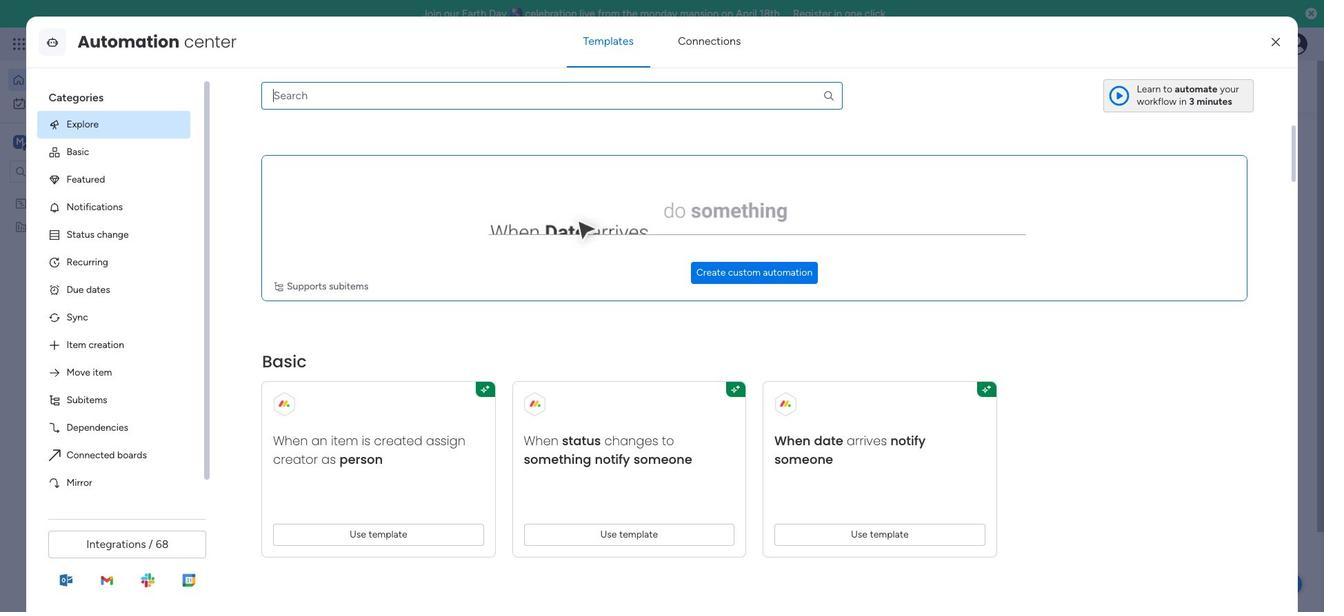 Task type: locate. For each thing, give the bounding box(es) containing it.
workspace image
[[13, 135, 27, 150]]

search image
[[823, 90, 835, 102]]

option
[[8, 69, 168, 91], [8, 92, 168, 115], [0, 191, 176, 194]]

0 horizontal spatial component image
[[272, 301, 284, 314]]

quick search results list box
[[255, 157, 1023, 340]]

list box
[[38, 79, 212, 525], [0, 189, 176, 425]]

public board image
[[272, 279, 287, 295]]

workspace selection element
[[13, 134, 115, 152]]

roy mann image
[[287, 404, 315, 431]]

None search field
[[262, 82, 843, 110]]

heading
[[38, 79, 191, 111]]

templates image image
[[1068, 132, 1250, 227]]

2 component image from the left
[[462, 301, 474, 314]]

close my workspaces image
[[255, 546, 271, 562]]

0 vertical spatial option
[[8, 69, 168, 91]]

1 horizontal spatial component image
[[462, 301, 474, 314]]

component image
[[272, 301, 284, 314], [462, 301, 474, 314]]

close update feed (inbox) image
[[255, 356, 271, 373]]



Task type: describe. For each thing, give the bounding box(es) containing it.
2 vertical spatial option
[[0, 191, 176, 194]]

v2 bolt switch image
[[1175, 79, 1183, 94]]

jacob simon image
[[1286, 33, 1308, 55]]

see plans image
[[229, 37, 241, 52]]

Search in workspace field
[[29, 164, 115, 180]]

Search for a column type search field
[[262, 82, 843, 110]]

1 vertical spatial option
[[8, 92, 168, 115]]

select product image
[[12, 37, 26, 51]]

close recently visited image
[[255, 140, 271, 157]]

1 component image from the left
[[272, 301, 284, 314]]



Task type: vqa. For each thing, say whether or not it's contained in the screenshot.
1 icon
no



